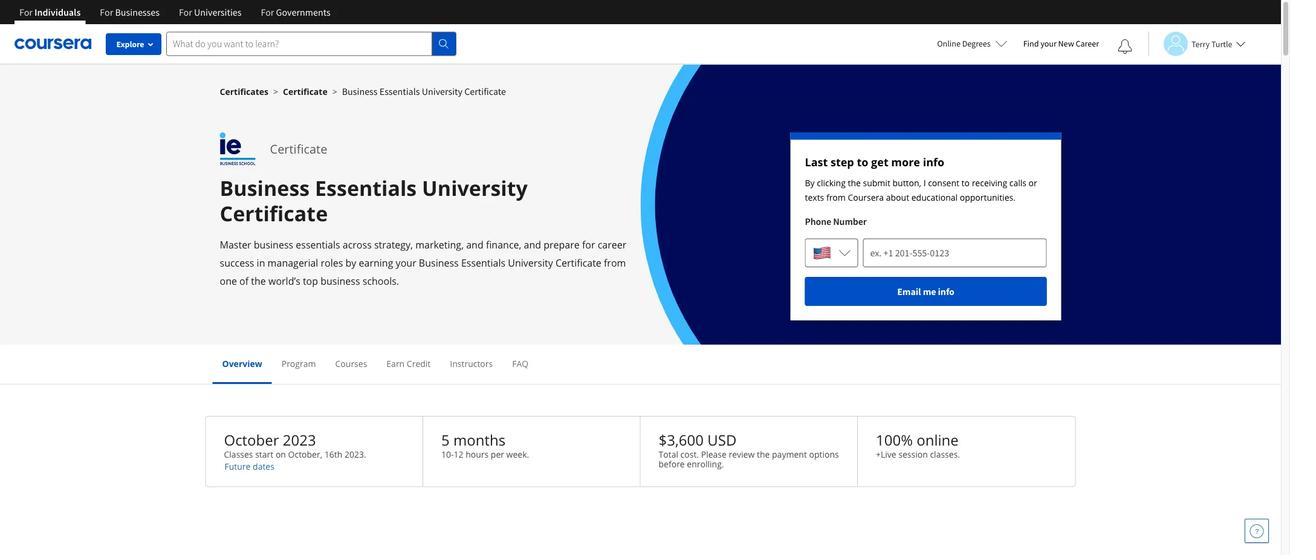 Task type: describe. For each thing, give the bounding box(es) containing it.
certificate menu element
[[213, 345, 1069, 384]]

for for individuals
[[19, 6, 33, 18]]

week.
[[507, 449, 529, 460]]

find your new career
[[1024, 38, 1100, 49]]

schools.
[[363, 275, 399, 288]]

100% online +live session classes.
[[877, 430, 961, 460]]

0 vertical spatial university
[[422, 85, 463, 97]]

business essentials university certificate
[[220, 174, 528, 227]]

individuals
[[35, 6, 81, 18]]

earn credit link
[[387, 358, 431, 369]]

earn
[[387, 358, 405, 369]]

100%
[[877, 430, 913, 450]]

email me info button
[[805, 277, 1047, 306]]

universities
[[194, 6, 242, 18]]

terry turtle
[[1192, 38, 1233, 49]]

credit
[[407, 358, 431, 369]]

for for governments
[[261, 6, 274, 18]]

business inside business essentials university certificate
[[220, 174, 310, 202]]

hours
[[466, 449, 489, 460]]

overview link
[[222, 358, 262, 369]]

certificates
[[220, 86, 269, 97]]

find your new career link
[[1018, 36, 1106, 51]]

0 vertical spatial info
[[924, 155, 945, 170]]

0 horizontal spatial business
[[254, 238, 293, 251]]

new
[[1059, 38, 1075, 49]]

certificates link
[[220, 86, 269, 97]]

consent
[[929, 177, 960, 188]]

certificate link
[[283, 86, 328, 97]]

0 vertical spatial essentials
[[380, 85, 420, 97]]

payment
[[773, 449, 808, 460]]

1 horizontal spatial business
[[342, 85, 378, 97]]

classes
[[224, 449, 253, 460]]

by
[[805, 177, 815, 188]]

phone
[[805, 215, 832, 227]]

certificate inside certificates > certificate > business essentials university certificate
[[283, 86, 328, 97]]

cost.
[[681, 449, 699, 460]]

2023
[[283, 430, 316, 450]]

instructors link
[[450, 358, 493, 369]]

october 2023 classes start on october, 16th 2023. future dates
[[224, 430, 366, 472]]

email me info
[[898, 286, 955, 298]]

strategy,
[[374, 238, 413, 251]]

2023.
[[345, 449, 366, 460]]

for universities
[[179, 6, 242, 18]]

instructors
[[450, 358, 493, 369]]

for governments
[[261, 6, 331, 18]]

educational
[[912, 191, 958, 203]]

future
[[225, 461, 251, 472]]

opportunities.
[[960, 191, 1016, 203]]

classes.
[[931, 449, 961, 460]]

email
[[898, 286, 922, 298]]

essentials inside the master business essentials across strategy, marketing, and finance, and prepare for career success in managerial roles by earning your business essentials university certificate from one of the world's top business schools.
[[462, 256, 506, 269]]

finance,
[[486, 238, 522, 251]]

dates
[[253, 461, 275, 472]]

for
[[583, 238, 596, 251]]

coursera image
[[15, 34, 91, 53]]

by clicking the submit button, i consent to receiving calls or texts from coursera about educational opportunities.
[[805, 177, 1038, 203]]

ie business school image
[[220, 132, 256, 166]]

for for universities
[[179, 6, 192, 18]]

What do you want to learn? text field
[[166, 32, 433, 56]]

🇺🇸
[[813, 242, 832, 266]]

across
[[343, 238, 372, 251]]

future dates button
[[224, 461, 275, 472]]

certificate inside business essentials university certificate
[[220, 199, 328, 227]]

10-
[[442, 449, 454, 460]]

essentials
[[296, 238, 340, 251]]

in
[[257, 256, 265, 269]]

overview
[[222, 358, 262, 369]]

world's
[[269, 275, 301, 288]]

total
[[659, 449, 679, 460]]

review
[[729, 449, 755, 460]]

faq
[[513, 358, 529, 369]]

online
[[938, 38, 961, 49]]

certificate inside the master business essentials across strategy, marketing, and finance, and prepare for career success in managerial roles by earning your business essentials university certificate from one of the world's top business schools.
[[556, 256, 602, 269]]

for businesses
[[100, 6, 160, 18]]

5
[[442, 430, 450, 450]]

about
[[887, 191, 910, 203]]



Task type: locate. For each thing, give the bounding box(es) containing it.
business down roles
[[321, 275, 360, 288]]

1 vertical spatial to
[[962, 177, 970, 188]]

0 vertical spatial from
[[827, 191, 846, 203]]

info up i
[[924, 155, 945, 170]]

university inside business essentials university certificate
[[422, 174, 528, 202]]

faq link
[[513, 358, 529, 369]]

courses
[[335, 358, 367, 369]]

session
[[899, 449, 928, 460]]

0 vertical spatial to
[[857, 155, 869, 170]]

start
[[255, 449, 274, 460]]

0 vertical spatial your
[[1041, 38, 1057, 49]]

program link
[[282, 358, 316, 369]]

1 horizontal spatial and
[[524, 238, 541, 251]]

turtle
[[1212, 38, 1233, 49]]

phone number
[[805, 215, 867, 227]]

$3,600
[[659, 430, 704, 450]]

on
[[276, 449, 286, 460]]

2 horizontal spatial business
[[419, 256, 459, 269]]

master
[[220, 238, 251, 251]]

from inside the master business essentials across strategy, marketing, and finance, and prepare for career success in managerial roles by earning your business essentials university certificate from one of the world's top business schools.
[[604, 256, 626, 269]]

0 horizontal spatial business
[[220, 174, 310, 202]]

🇺🇸 button
[[805, 238, 859, 267]]

1 vertical spatial business
[[220, 174, 310, 202]]

for
[[19, 6, 33, 18], [100, 6, 113, 18], [179, 6, 192, 18], [261, 6, 274, 18]]

last step to get more info
[[805, 155, 945, 170]]

certificate
[[465, 85, 506, 97], [283, 86, 328, 97], [270, 141, 328, 157], [220, 199, 328, 227], [556, 256, 602, 269]]

the inside the master business essentials across strategy, marketing, and finance, and prepare for career success in managerial roles by earning your business essentials university certificate from one of the world's top business schools.
[[251, 275, 266, 288]]

1 horizontal spatial to
[[962, 177, 970, 188]]

1 vertical spatial essentials
[[315, 174, 417, 202]]

find
[[1024, 38, 1040, 49]]

career
[[1076, 38, 1100, 49]]

1 and from the left
[[467, 238, 484, 251]]

master business essentials across strategy, marketing, and finance, and prepare for career success in managerial roles by earning your business essentials university certificate from one of the world's top business schools.
[[220, 238, 627, 288]]

terry
[[1192, 38, 1211, 49]]

career
[[598, 238, 627, 251]]

> left "certificate" link
[[273, 86, 278, 97]]

essentials
[[380, 85, 420, 97], [315, 174, 417, 202], [462, 256, 506, 269]]

prepare
[[544, 238, 580, 251]]

clicking
[[817, 177, 846, 188]]

degrees
[[963, 38, 991, 49]]

explore
[[116, 39, 144, 50]]

>
[[273, 86, 278, 97], [333, 86, 337, 97]]

info inside email me info button
[[939, 286, 955, 298]]

the right 'of'
[[251, 275, 266, 288]]

last
[[805, 155, 828, 170]]

roles
[[321, 256, 343, 269]]

online degrees
[[938, 38, 991, 49]]

1 vertical spatial info
[[939, 286, 955, 298]]

online
[[917, 430, 959, 450]]

2 horizontal spatial the
[[848, 177, 861, 188]]

1 vertical spatial the
[[251, 275, 266, 288]]

$3,600 usd total cost. please review the payment options before enrolling.
[[659, 430, 839, 470]]

1 for from the left
[[19, 6, 33, 18]]

for left the 'individuals'
[[19, 6, 33, 18]]

step
[[831, 155, 855, 170]]

2 > from the left
[[333, 86, 337, 97]]

5 months 10-12 hours per week.
[[442, 430, 529, 460]]

0 horizontal spatial your
[[396, 256, 417, 269]]

2 vertical spatial essentials
[[462, 256, 506, 269]]

one
[[220, 275, 237, 288]]

of
[[240, 275, 249, 288]]

1 horizontal spatial your
[[1041, 38, 1057, 49]]

receiving
[[973, 177, 1008, 188]]

1 > from the left
[[273, 86, 278, 97]]

business inside the master business essentials across strategy, marketing, and finance, and prepare for career success in managerial roles by earning your business essentials university certificate from one of the world's top business schools.
[[419, 256, 459, 269]]

3 for from the left
[[179, 6, 192, 18]]

your right 'find'
[[1041, 38, 1057, 49]]

Phone Number telephone field
[[864, 238, 1047, 267]]

businesses
[[115, 6, 160, 18]]

to left get
[[857, 155, 869, 170]]

or
[[1029, 177, 1038, 188]]

by
[[346, 256, 357, 269]]

business up in
[[254, 238, 293, 251]]

business down ie business school image
[[220, 174, 310, 202]]

the up coursera
[[848, 177, 861, 188]]

2 vertical spatial business
[[419, 256, 459, 269]]

button,
[[893, 177, 922, 188]]

from
[[827, 191, 846, 203], [604, 256, 626, 269]]

> right "certificate" link
[[333, 86, 337, 97]]

top
[[303, 275, 318, 288]]

info right me
[[939, 286, 955, 298]]

from down clicking
[[827, 191, 846, 203]]

help center image
[[1250, 524, 1265, 538]]

your down strategy,
[[396, 256, 417, 269]]

0 vertical spatial business
[[342, 85, 378, 97]]

success
[[220, 256, 254, 269]]

the inside by clicking the submit button, i consent to receiving calls or texts from coursera about educational opportunities.
[[848, 177, 861, 188]]

to right "consent"
[[962, 177, 970, 188]]

number
[[834, 215, 867, 227]]

the right review
[[757, 449, 770, 460]]

and left finance,
[[467, 238, 484, 251]]

1 horizontal spatial >
[[333, 86, 337, 97]]

your
[[1041, 38, 1057, 49], [396, 256, 417, 269]]

essentials inside business essentials university certificate
[[315, 174, 417, 202]]

None search field
[[166, 32, 457, 56]]

business
[[342, 85, 378, 97], [220, 174, 310, 202], [419, 256, 459, 269]]

courses link
[[335, 358, 367, 369]]

0 horizontal spatial >
[[273, 86, 278, 97]]

october
[[224, 430, 279, 450]]

1 vertical spatial business
[[321, 275, 360, 288]]

for individuals
[[19, 6, 81, 18]]

university inside the master business essentials across strategy, marketing, and finance, and prepare for career success in managerial roles by earning your business essentials university certificate from one of the world's top business schools.
[[508, 256, 553, 269]]

1 vertical spatial university
[[422, 174, 528, 202]]

earning
[[359, 256, 393, 269]]

earn credit
[[387, 358, 431, 369]]

for left businesses
[[100, 6, 113, 18]]

0 horizontal spatial and
[[467, 238, 484, 251]]

1 vertical spatial from
[[604, 256, 626, 269]]

october,
[[288, 449, 323, 460]]

0 vertical spatial business
[[254, 238, 293, 251]]

2 vertical spatial the
[[757, 449, 770, 460]]

2 and from the left
[[524, 238, 541, 251]]

business
[[254, 238, 293, 251], [321, 275, 360, 288]]

certificates > certificate > business essentials university certificate
[[220, 85, 506, 97]]

managerial
[[268, 256, 318, 269]]

before
[[659, 458, 685, 470]]

4 for from the left
[[261, 6, 274, 18]]

from down career
[[604, 256, 626, 269]]

from inside by clicking the submit button, i consent to receiving calls or texts from coursera about educational opportunities.
[[827, 191, 846, 203]]

more
[[892, 155, 921, 170]]

online degrees button
[[928, 30, 1018, 57]]

for left universities
[[179, 6, 192, 18]]

for for businesses
[[100, 6, 113, 18]]

your inside the master business essentials across strategy, marketing, and finance, and prepare for career success in managerial roles by earning your business essentials university certificate from one of the world's top business schools.
[[396, 256, 417, 269]]

to
[[857, 155, 869, 170], [962, 177, 970, 188]]

banner navigation
[[10, 0, 340, 33]]

calls
[[1010, 177, 1027, 188]]

business right "certificate" link
[[342, 85, 378, 97]]

1 horizontal spatial the
[[757, 449, 770, 460]]

program
[[282, 358, 316, 369]]

0 horizontal spatial to
[[857, 155, 869, 170]]

me
[[924, 286, 937, 298]]

0 horizontal spatial the
[[251, 275, 266, 288]]

options
[[810, 449, 839, 460]]

months
[[454, 430, 506, 450]]

1 vertical spatial your
[[396, 256, 417, 269]]

marketing,
[[416, 238, 464, 251]]

usd
[[708, 430, 737, 450]]

show notifications image
[[1119, 39, 1133, 54]]

business down marketing, at the top left
[[419, 256, 459, 269]]

the inside '$3,600 usd total cost. please review the payment options before enrolling.'
[[757, 449, 770, 460]]

enrolling.
[[687, 458, 724, 470]]

1 horizontal spatial from
[[827, 191, 846, 203]]

2 for from the left
[[100, 6, 113, 18]]

terry turtle button
[[1149, 32, 1246, 56]]

16th
[[325, 449, 343, 460]]

texts
[[805, 191, 825, 203]]

for left governments
[[261, 6, 274, 18]]

1 horizontal spatial business
[[321, 275, 360, 288]]

and right finance,
[[524, 238, 541, 251]]

0 horizontal spatial from
[[604, 256, 626, 269]]

to inside by clicking the submit button, i consent to receiving calls or texts from coursera about educational opportunities.
[[962, 177, 970, 188]]

i
[[924, 177, 926, 188]]

0 vertical spatial the
[[848, 177, 861, 188]]

2 vertical spatial university
[[508, 256, 553, 269]]



Task type: vqa. For each thing, say whether or not it's contained in the screenshot.
Cloud
no



